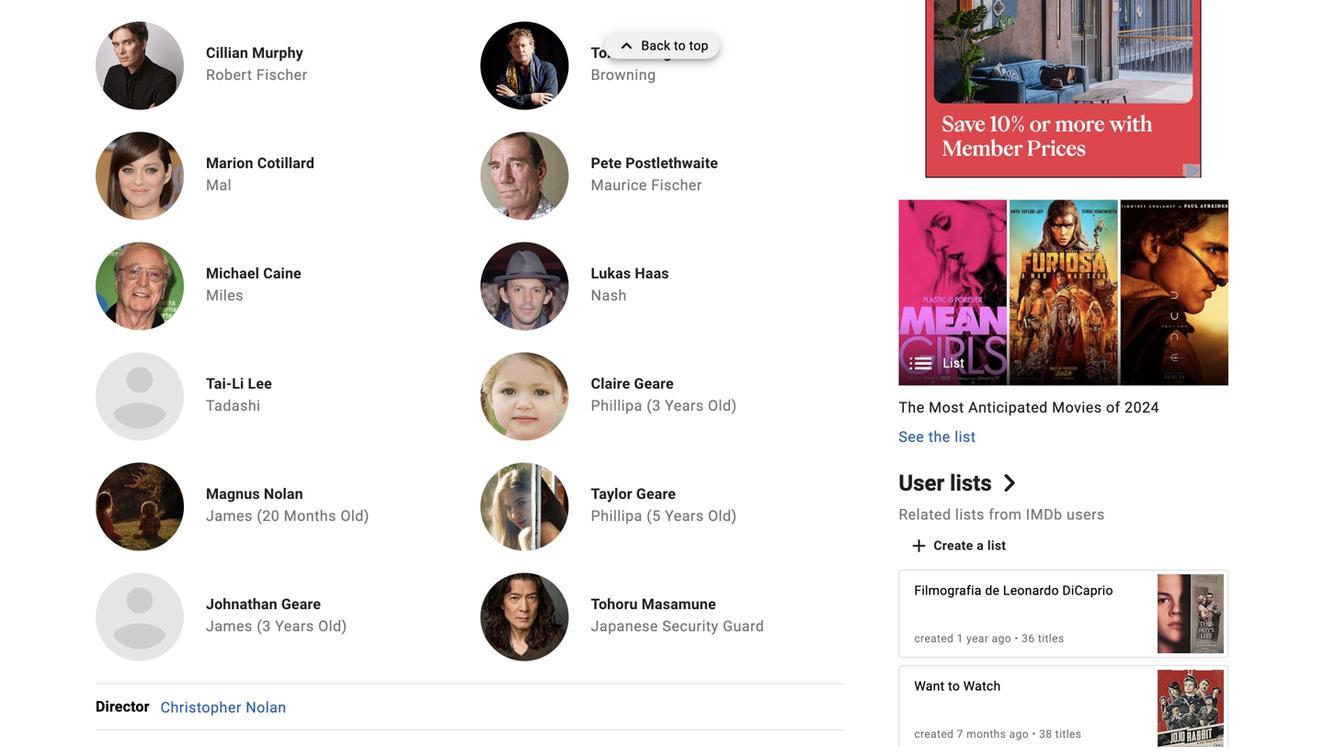 Task type: describe. For each thing, give the bounding box(es) containing it.
• for leonardo
[[1015, 633, 1019, 646]]

of
[[1106, 399, 1121, 416]]

lists for user
[[950, 470, 992, 496]]

christopher nolan
[[161, 699, 287, 717]]

lukas haas image
[[481, 242, 569, 331]]

back to top
[[641, 38, 709, 53]]

michael
[[206, 265, 259, 283]]

phillipa (5 years old) link
[[591, 508, 737, 525]]

list link
[[899, 200, 1229, 386]]

robert fischer link
[[206, 66, 308, 84]]

lukas haas link
[[591, 265, 669, 283]]

james (3 years old) link
[[206, 618, 347, 636]]

pete postlethwaite image
[[481, 132, 569, 220]]

2024
[[1125, 399, 1160, 416]]

related
[[899, 506, 951, 524]]

to for watch
[[948, 679, 960, 695]]

michael caine link
[[206, 265, 302, 283]]

tom berenger browning
[[591, 44, 686, 84]]

phillipa for taylor
[[591, 508, 643, 525]]

from
[[989, 506, 1022, 524]]

marion cotillard image
[[96, 132, 184, 220]]

see the list button
[[899, 426, 976, 448]]

created 7 months ago • 38 titles
[[915, 729, 1082, 741]]

• for watch
[[1032, 729, 1036, 741]]

want to watch
[[915, 679, 1001, 695]]

robert
[[206, 66, 252, 84]]

cotillard
[[257, 155, 315, 172]]

tom
[[591, 44, 620, 62]]

sam rockwell, taika waititi, scarlett johansson, stephen merchant, alfie allen, rebel wilson, thomasin mckenzie, and roman griffin davis in jojo rabbit (2019) image
[[1158, 661, 1224, 748]]

tadashi link
[[206, 397, 261, 415]]

christopher
[[161, 699, 242, 717]]

create a list button
[[899, 530, 1021, 563]]

want
[[915, 679, 945, 695]]

old) for phillipa (5 years old)
[[708, 508, 737, 525]]

fischer for maurice fischer
[[651, 177, 703, 194]]

user
[[899, 470, 945, 496]]

fischer for robert fischer
[[257, 66, 308, 84]]

tohoru masamune link
[[591, 596, 772, 614]]

list for see the list
[[955, 428, 976, 446]]

mal link
[[206, 177, 232, 194]]

browning link
[[591, 66, 656, 84]]

add image
[[908, 535, 930, 557]]

geare for taylor geare
[[636, 486, 676, 503]]

browning
[[591, 66, 656, 84]]

production art image
[[899, 200, 1229, 386]]

johnathan
[[206, 596, 278, 614]]

james for johnathan geare james (3 years old)
[[206, 618, 253, 636]]

year
[[967, 633, 989, 646]]

mal
[[206, 177, 232, 194]]

list group
[[899, 200, 1229, 386]]

related lists from imdb users
[[899, 506, 1105, 524]]

magnus nolan image
[[96, 463, 184, 551]]

chevron right inline image
[[1001, 475, 1019, 492]]

old) for phillipa (3 years old)
[[708, 397, 737, 415]]

geare for johnathan geare
[[281, 596, 321, 614]]

(20
[[257, 508, 280, 525]]

taylor geare link
[[591, 485, 745, 504]]

the most anticipated movies of 2024 link
[[899, 397, 1229, 419]]

marion cotillard link
[[206, 154, 315, 173]]

filmografia de leonardo dicaprio
[[915, 584, 1114, 599]]

see the list
[[899, 428, 976, 446]]

the most anticipated movies of 2024
[[899, 399, 1160, 416]]

li
[[232, 375, 244, 393]]

magnus nolan james (20 months old)
[[206, 486, 370, 525]]

japanese
[[591, 618, 658, 636]]

(3 for james
[[257, 618, 271, 636]]

dicaprio
[[1063, 584, 1114, 599]]

imdb
[[1026, 506, 1063, 524]]

claire geare phillipa (3 years old)
[[591, 375, 737, 415]]

38
[[1039, 729, 1053, 741]]

miles link
[[206, 287, 244, 305]]

users
[[1067, 506, 1105, 524]]

user lists
[[899, 470, 992, 496]]

nash link
[[591, 287, 627, 305]]

back
[[641, 38, 671, 53]]

created 1 year ago • 36 titles
[[915, 633, 1065, 646]]

movies
[[1052, 399, 1102, 416]]

advertisement element
[[926, 0, 1202, 178]]

ago for leonardo
[[992, 633, 1012, 646]]

back to top button
[[605, 33, 720, 59]]

caine
[[263, 265, 302, 283]]

leonardo
[[1003, 584, 1059, 599]]

tadashi
[[206, 397, 261, 415]]

old) for james (3 years old)
[[318, 618, 347, 636]]

maurice fischer link
[[591, 177, 703, 194]]

murphy
[[252, 44, 303, 62]]

to for top
[[674, 38, 686, 53]]



Task type: locate. For each thing, give the bounding box(es) containing it.
• left 38
[[1032, 729, 1036, 741]]

1 james from the top
[[206, 508, 253, 525]]

phillipa inside taylor geare phillipa (5 years old)
[[591, 508, 643, 525]]

(3 inside claire geare phillipa (3 years old)
[[647, 397, 661, 415]]

geare
[[634, 375, 674, 393], [636, 486, 676, 503], [281, 596, 321, 614]]

old) right months
[[341, 508, 370, 525]]

pete
[[591, 155, 622, 172]]

cillian
[[206, 44, 248, 62]]

filmografia
[[915, 584, 982, 599]]

lee
[[248, 375, 272, 393]]

taylor geare image
[[481, 463, 569, 551]]

geare for claire geare
[[634, 375, 674, 393]]

0 vertical spatial james
[[206, 508, 253, 525]]

years for johnathan geare
[[275, 618, 314, 636]]

ago
[[992, 633, 1012, 646], [1010, 729, 1029, 741]]

geare inside johnathan geare james (3 years old)
[[281, 596, 321, 614]]

(3 for phillipa
[[647, 397, 661, 415]]

lists up "create a list"
[[956, 506, 985, 524]]

created
[[915, 633, 954, 646], [915, 729, 954, 741]]

0 vertical spatial •
[[1015, 633, 1019, 646]]

1 vertical spatial fischer
[[651, 177, 703, 194]]

1 horizontal spatial to
[[948, 679, 960, 695]]

list
[[955, 428, 976, 446], [988, 539, 1007, 554]]

(5
[[647, 508, 661, 525]]

taylor geare phillipa (5 years old)
[[591, 486, 737, 525]]

0 horizontal spatial list
[[955, 428, 976, 446]]

created for filmografia
[[915, 633, 954, 646]]

most
[[929, 399, 965, 416]]

james for magnus nolan james (20 months old)
[[206, 508, 253, 525]]

years inside taylor geare phillipa (5 years old)
[[665, 508, 704, 525]]

fischer inside cillian murphy robert fischer
[[257, 66, 308, 84]]

berenger
[[624, 44, 686, 62]]

1 vertical spatial james
[[206, 618, 253, 636]]

old)
[[708, 397, 737, 415], [341, 508, 370, 525], [708, 508, 737, 525], [318, 618, 347, 636]]

security
[[663, 618, 719, 636]]

0 vertical spatial nolan
[[264, 486, 303, 503]]

old) down the taylor geare link
[[708, 508, 737, 525]]

1 horizontal spatial •
[[1032, 729, 1036, 741]]

1 vertical spatial nolan
[[246, 699, 287, 717]]

ago right "year"
[[992, 633, 1012, 646]]

geare up james (3 years old) link
[[281, 596, 321, 614]]

james (20 months old) link
[[206, 508, 370, 525]]

years for claire geare
[[665, 397, 704, 415]]

old) inside magnus nolan james (20 months old)
[[341, 508, 370, 525]]

tohoru
[[591, 596, 638, 614]]

0 vertical spatial to
[[674, 38, 686, 53]]

tom berenger image
[[481, 22, 569, 110]]

2 phillipa from the top
[[591, 508, 643, 525]]

watch
[[964, 679, 1001, 695]]

claire geare image
[[481, 353, 569, 441]]

marion
[[206, 155, 253, 172]]

list right a
[[988, 539, 1007, 554]]

1 vertical spatial created
[[915, 729, 954, 741]]

see full cast and crew element
[[96, 696, 161, 719]]

old) down johnathan geare link
[[318, 618, 347, 636]]

expand less image
[[616, 33, 641, 59]]

nolan for magnus
[[264, 486, 303, 503]]

michael caine miles
[[206, 265, 302, 305]]

james
[[206, 508, 253, 525], [206, 618, 253, 636]]

magnus
[[206, 486, 260, 503]]

2 vertical spatial years
[[275, 618, 314, 636]]

titles for leonardo
[[1038, 633, 1065, 646]]

1 vertical spatial phillipa
[[591, 508, 643, 525]]

list inside button
[[955, 428, 976, 446]]

1 created from the top
[[915, 633, 954, 646]]

michael caine image
[[96, 242, 184, 331]]

nolan inside magnus nolan james (20 months old)
[[264, 486, 303, 503]]

create
[[934, 539, 974, 554]]

geare inside claire geare phillipa (3 years old)
[[634, 375, 674, 393]]

james down johnathan
[[206, 618, 253, 636]]

lists left "chevron right inline" icon
[[950, 470, 992, 496]]

created for want
[[915, 729, 954, 741]]

2 created from the top
[[915, 729, 954, 741]]

(3 down johnathan geare link
[[257, 618, 271, 636]]

0 vertical spatial ago
[[992, 633, 1012, 646]]

1 horizontal spatial list
[[988, 539, 1007, 554]]

0 horizontal spatial •
[[1015, 633, 1019, 646]]

tai-
[[206, 375, 232, 393]]

nolan for christopher
[[246, 699, 287, 717]]

1 vertical spatial (3
[[257, 618, 271, 636]]

years inside claire geare phillipa (3 years old)
[[665, 397, 704, 415]]

marion cotillard mal
[[206, 155, 315, 194]]

2 vertical spatial geare
[[281, 596, 321, 614]]

taylor
[[591, 486, 633, 503]]

pete postlethwaite maurice fischer
[[591, 155, 718, 194]]

director
[[96, 699, 150, 716]]

geare up phillipa (3 years old) link
[[634, 375, 674, 393]]

(3 down claire geare link
[[647, 397, 661, 415]]

list inside button
[[988, 539, 1007, 554]]

postlethwaite
[[626, 155, 718, 172]]

months
[[284, 508, 337, 525]]

0 horizontal spatial to
[[674, 38, 686, 53]]

titles for watch
[[1056, 729, 1082, 741]]

1 vertical spatial •
[[1032, 729, 1036, 741]]

old) inside johnathan geare james (3 years old)
[[318, 618, 347, 636]]

the
[[899, 399, 925, 416]]

cillian murphy image
[[96, 22, 184, 110]]

geare inside taylor geare phillipa (5 years old)
[[636, 486, 676, 503]]

1 vertical spatial ago
[[1010, 729, 1029, 741]]

phillipa inside claire geare phillipa (3 years old)
[[591, 397, 643, 415]]

2 james from the top
[[206, 618, 253, 636]]

0 vertical spatial titles
[[1038, 633, 1065, 646]]

created left 7
[[915, 729, 954, 741]]

miles
[[206, 287, 244, 305]]

magnus nolan link
[[206, 485, 377, 504]]

years
[[665, 397, 704, 415], [665, 508, 704, 525], [275, 618, 314, 636]]

robert de niro, leonardo dicaprio, and ellen barkin in this boy's life (1993) image
[[1158, 566, 1224, 663]]

to inside button
[[674, 38, 686, 53]]

•
[[1015, 633, 1019, 646], [1032, 729, 1036, 741]]

(3 inside johnathan geare james (3 years old)
[[257, 618, 271, 636]]

list for create a list
[[988, 539, 1007, 554]]

list right the
[[955, 428, 976, 446]]

nolan right the christopher
[[246, 699, 287, 717]]

years for taylor geare
[[665, 508, 704, 525]]

0 vertical spatial fischer
[[257, 66, 308, 84]]

claire geare link
[[591, 375, 745, 393]]

1
[[957, 633, 964, 646]]

0 vertical spatial (3
[[647, 397, 661, 415]]

nolan up james (20 months old) 'link'
[[264, 486, 303, 503]]

phillipa down taylor
[[591, 508, 643, 525]]

james down magnus
[[206, 508, 253, 525]]

titles right 38
[[1056, 729, 1082, 741]]

create a list
[[934, 539, 1007, 554]]

johnathan geare link
[[206, 596, 355, 614]]

lukas haas nash
[[591, 265, 669, 305]]

cillian murphy robert fischer
[[206, 44, 308, 84]]

fischer down the "postlethwaite"
[[651, 177, 703, 194]]

masamune
[[642, 596, 716, 614]]

christopher nolan button
[[161, 699, 287, 717]]

0 horizontal spatial fischer
[[257, 66, 308, 84]]

tohoru masamune image
[[481, 574, 569, 662]]

1 vertical spatial titles
[[1056, 729, 1082, 741]]

a
[[977, 539, 984, 554]]

months
[[967, 729, 1007, 741]]

group containing the most anticipated movies of 2024
[[899, 200, 1229, 448]]

haas
[[635, 265, 669, 283]]

old) for james (20 months old)
[[341, 508, 370, 525]]

to left top
[[674, 38, 686, 53]]

created left 1
[[915, 633, 954, 646]]

group
[[899, 200, 1229, 448]]

(3
[[647, 397, 661, 415], [257, 618, 271, 636]]

0 horizontal spatial (3
[[257, 618, 271, 636]]

1 vertical spatial years
[[665, 508, 704, 525]]

phillipa (3 years old) link
[[591, 397, 737, 415]]

james inside magnus nolan james (20 months old)
[[206, 508, 253, 525]]

to right want
[[948, 679, 960, 695]]

phillipa
[[591, 397, 643, 415], [591, 508, 643, 525]]

tai-li lee tadashi
[[206, 375, 272, 415]]

ago for watch
[[1010, 729, 1029, 741]]

titles
[[1038, 633, 1065, 646], [1056, 729, 1082, 741]]

see
[[899, 428, 925, 446]]

0 vertical spatial geare
[[634, 375, 674, 393]]

1 vertical spatial list
[[988, 539, 1007, 554]]

0 vertical spatial years
[[665, 397, 704, 415]]

to
[[674, 38, 686, 53], [948, 679, 960, 695]]

top
[[689, 38, 709, 53]]

0 vertical spatial created
[[915, 633, 954, 646]]

maurice
[[591, 177, 647, 194]]

pete postlethwaite link
[[591, 154, 718, 173]]

ago left 38
[[1010, 729, 1029, 741]]

1 vertical spatial to
[[948, 679, 960, 695]]

cillian murphy link
[[206, 44, 315, 62]]

johnathan geare james (3 years old)
[[206, 596, 347, 636]]

old) inside claire geare phillipa (3 years old)
[[708, 397, 737, 415]]

fischer inside pete postlethwaite maurice fischer
[[651, 177, 703, 194]]

tohoru masamune japanese security guard
[[591, 596, 765, 636]]

years inside johnathan geare james (3 years old)
[[275, 618, 314, 636]]

old) down claire geare link
[[708, 397, 737, 415]]

lists
[[950, 470, 992, 496], [956, 506, 985, 524]]

tai-li lee link
[[206, 375, 272, 393]]

years down johnathan geare link
[[275, 618, 314, 636]]

old) inside taylor geare phillipa (5 years old)
[[708, 508, 737, 525]]

0 vertical spatial phillipa
[[591, 397, 643, 415]]

0 vertical spatial lists
[[950, 470, 992, 496]]

0 vertical spatial list
[[955, 428, 976, 446]]

lukas
[[591, 265, 631, 283]]

1 horizontal spatial (3
[[647, 397, 661, 415]]

japanese security guard link
[[591, 618, 765, 636]]

fischer down murphy
[[257, 66, 308, 84]]

phillipa down the claire
[[591, 397, 643, 415]]

nolan
[[264, 486, 303, 503], [246, 699, 287, 717]]

1 phillipa from the top
[[591, 397, 643, 415]]

claire
[[591, 375, 630, 393]]

36
[[1022, 633, 1035, 646]]

tom berenger link
[[591, 44, 686, 62]]

geare up (5
[[636, 486, 676, 503]]

years down claire geare link
[[665, 397, 704, 415]]

phillipa for claire
[[591, 397, 643, 415]]

nash
[[591, 287, 627, 305]]

anticipated
[[969, 399, 1048, 416]]

james inside johnathan geare james (3 years old)
[[206, 618, 253, 636]]

• left 36
[[1015, 633, 1019, 646]]

the
[[929, 428, 951, 446]]

1 horizontal spatial fischer
[[651, 177, 703, 194]]

titles right 36
[[1038, 633, 1065, 646]]

1 vertical spatial geare
[[636, 486, 676, 503]]

years down the taylor geare link
[[665, 508, 704, 525]]

7
[[957, 729, 964, 741]]

lists for related
[[956, 506, 985, 524]]

guard
[[723, 618, 765, 636]]

1 vertical spatial lists
[[956, 506, 985, 524]]



Task type: vqa. For each thing, say whether or not it's contained in the screenshot.
submit
no



